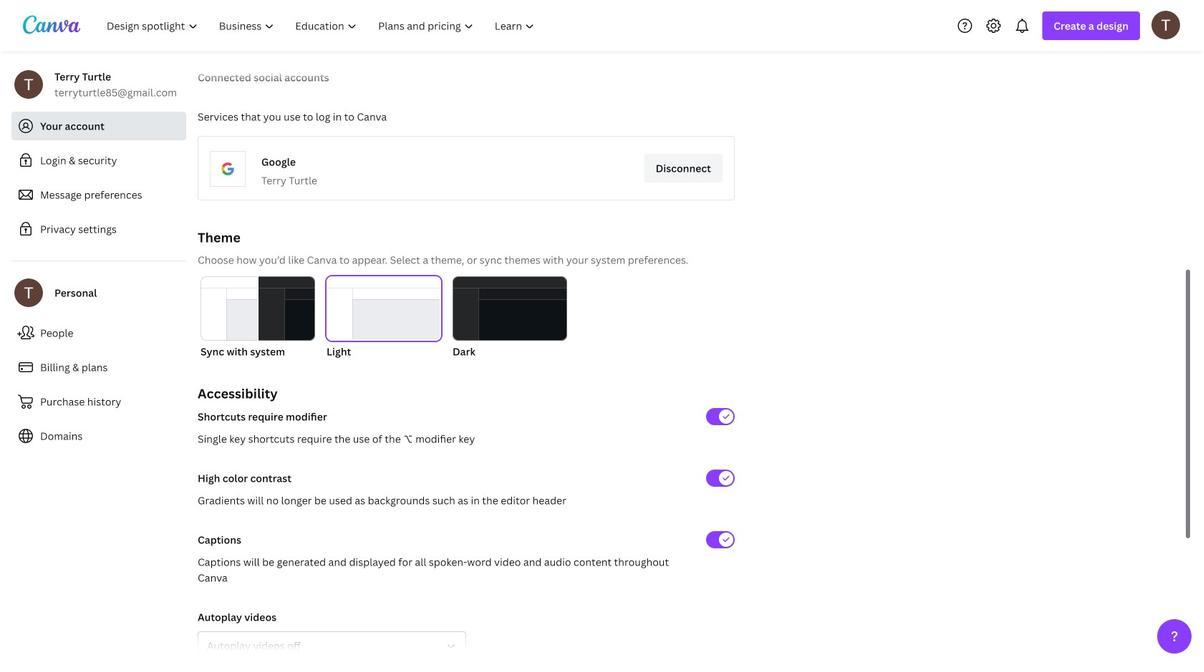 Task type: vqa. For each thing, say whether or not it's contained in the screenshot.
bottom or
no



Task type: locate. For each thing, give the bounding box(es) containing it.
top level navigation element
[[97, 11, 547, 40]]

None button
[[201, 277, 315, 360], [327, 277, 441, 360], [453, 277, 567, 360], [198, 632, 466, 661], [201, 277, 315, 360], [327, 277, 441, 360], [453, 277, 567, 360], [198, 632, 466, 661]]



Task type: describe. For each thing, give the bounding box(es) containing it.
terry turtle image
[[1152, 11, 1181, 39]]



